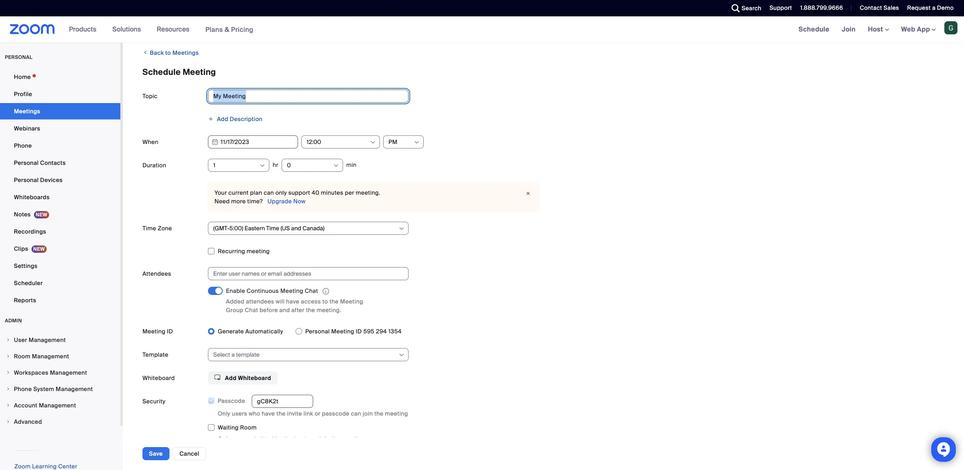 Task type: describe. For each thing, give the bounding box(es) containing it.
search
[[742, 5, 762, 12]]

recurring meeting
[[218, 248, 270, 255]]

meeting. inside your current plan can only support 40 minutes per meeting. need more time? upgrade now
[[356, 189, 381, 197]]

demo
[[938, 4, 955, 11]]

1354
[[389, 328, 402, 336]]

notes link
[[0, 206, 120, 223]]

today
[[403, 14, 419, 21]]

upgrade inside your current plan can only support 40 minutes per meeting. need more time? upgrade now
[[268, 198, 292, 205]]

room management
[[14, 353, 69, 361]]

to right back
[[165, 49, 171, 57]]

phone system management menu item
[[0, 382, 120, 397]]

passcode
[[322, 411, 350, 418]]

3 ai from the left
[[276, 14, 281, 21]]

back to meetings link
[[143, 46, 199, 59]]

left image
[[143, 48, 148, 57]]

request a demo
[[908, 4, 955, 11]]

your
[[87, 14, 99, 21]]

host button
[[869, 25, 890, 34]]

waiting room
[[218, 425, 257, 432]]

whiteboards link
[[0, 189, 120, 206]]

meeting inside application
[[281, 288, 304, 295]]

personal menu menu
[[0, 69, 120, 310]]

only users admitted by the host can join the meeting
[[218, 436, 365, 443]]

enable
[[226, 288, 245, 295]]

webinars
[[14, 125, 40, 132]]

1 button
[[213, 159, 259, 172]]

clips
[[14, 245, 28, 253]]

whiteboards
[[14, 194, 50, 201]]

resources
[[157, 25, 190, 34]]

1 ai from the left
[[44, 14, 50, 21]]

add for add description
[[217, 116, 228, 123]]

add description
[[217, 116, 263, 123]]

back to meetings
[[148, 49, 199, 57]]

generate automatically
[[218, 328, 283, 336]]

2 horizontal spatial can
[[351, 411, 362, 418]]

phone for phone
[[14, 142, 32, 150]]

before
[[260, 307, 278, 314]]

home
[[14, 73, 31, 81]]

hr
[[273, 161, 279, 169]]

management for room management
[[32, 353, 69, 361]]

personal
[[5, 54, 33, 61]]

time zone
[[143, 225, 172, 232]]

enable continuous meeting chat application
[[226, 287, 382, 296]]

recordings
[[14, 228, 46, 236]]

meeting up template
[[143, 328, 166, 336]]

webinars link
[[0, 120, 120, 137]]

add whiteboard button
[[208, 372, 278, 385]]

per
[[345, 189, 355, 197]]

1.888.799.9666 button up the join
[[795, 0, 846, 16]]

2 ai from the left
[[114, 14, 119, 21]]

contact sales
[[861, 4, 900, 11]]

will
[[276, 298, 285, 306]]

added attendees will have access to the meeting group chat before and after the meeting.
[[226, 298, 363, 314]]

none text field inside security group
[[252, 396, 313, 409]]

meetings inside personal menu menu
[[14, 108, 40, 115]]

management for account management
[[39, 402, 76, 410]]

scheduler link
[[0, 275, 120, 292]]

additional
[[332, 14, 360, 21]]

0 horizontal spatial show options image
[[259, 163, 266, 169]]

notes
[[14, 211, 31, 218]]

reports
[[14, 297, 36, 304]]

support
[[770, 4, 793, 11]]

cost.
[[361, 14, 375, 21]]

have for access
[[286, 298, 300, 306]]

0 horizontal spatial upgrade
[[149, 14, 174, 21]]

sales
[[884, 4, 900, 11]]

meeting id
[[143, 328, 173, 336]]

companion,
[[51, 14, 86, 21]]

schedule link
[[793, 16, 836, 43]]

invite
[[287, 411, 302, 418]]

attendees
[[246, 298, 274, 306]]

only users who have the invite link or passcode can join the meeting
[[218, 411, 408, 418]]

back
[[150, 49, 164, 57]]

pro
[[213, 14, 223, 21]]

host
[[869, 25, 886, 34]]

access inside meet zoom ai companion, footer
[[247, 14, 267, 21]]

1.888.799.9666 button up schedule link
[[801, 4, 844, 11]]

web app
[[902, 25, 931, 34]]

product information navigation
[[63, 16, 260, 43]]

join
[[842, 25, 856, 34]]

2 zoom from the left
[[182, 14, 198, 21]]

a
[[933, 4, 936, 11]]

advanced
[[14, 419, 42, 426]]

workspaces management menu item
[[0, 365, 120, 381]]

contacts
[[40, 159, 66, 167]]

close image
[[524, 190, 533, 198]]

current
[[229, 189, 249, 197]]

can inside your current plan can only support 40 minutes per meeting. need more time? upgrade now
[[264, 189, 274, 197]]

personal contacts link
[[0, 155, 120, 171]]

duration
[[143, 162, 166, 169]]

personal for personal contacts
[[14, 159, 39, 167]]

group
[[226, 307, 244, 314]]

cancel button
[[173, 448, 206, 461]]

account management menu item
[[0, 398, 120, 414]]

users for who
[[232, 411, 247, 418]]

0 button
[[287, 159, 333, 172]]

template
[[143, 352, 168, 359]]

pm
[[389, 138, 398, 146]]

1 horizontal spatial join
[[363, 411, 373, 418]]

right image for user management
[[6, 338, 11, 343]]

after
[[292, 307, 305, 314]]

security group
[[208, 395, 945, 444]]

40
[[312, 189, 320, 197]]

new
[[101, 14, 112, 21]]

min
[[347, 161, 357, 169]]

request
[[908, 4, 931, 11]]

meetings link
[[0, 103, 120, 120]]

personal devices link
[[0, 172, 120, 188]]

your
[[215, 189, 227, 197]]

0 vertical spatial meetings
[[173, 49, 199, 57]]



Task type: locate. For each thing, give the bounding box(es) containing it.
support link
[[764, 0, 795, 16], [770, 4, 793, 11]]

1 vertical spatial and
[[280, 307, 290, 314]]

2 users from the top
[[232, 436, 247, 443]]

ai up zoom logo
[[44, 14, 50, 21]]

0 horizontal spatial join
[[320, 436, 330, 443]]

2 whiteboard from the left
[[238, 375, 271, 382]]

0 horizontal spatial meeting.
[[317, 307, 342, 314]]

When text field
[[208, 136, 298, 149]]

products button
[[69, 16, 100, 43]]

link
[[304, 411, 313, 418]]

0 vertical spatial have
[[286, 298, 300, 306]]

1.888.799.9666 button
[[795, 0, 846, 16], [801, 4, 844, 11]]

generate
[[218, 328, 244, 336]]

1 phone from the top
[[14, 142, 32, 150]]

0 vertical spatial meeting.
[[356, 189, 381, 197]]

1 vertical spatial access
[[301, 298, 321, 306]]

show options image left hr
[[259, 163, 266, 169]]

room inside menu item
[[14, 353, 30, 361]]

0 horizontal spatial and
[[224, 14, 235, 21]]

cancel
[[180, 451, 199, 458]]

and inside 'added attendees will have access to the meeting group chat before and after the meeting.'
[[280, 307, 290, 314]]

schedule for schedule
[[799, 25, 830, 34]]

select start time text field
[[307, 136, 370, 148]]

1 horizontal spatial show options image
[[399, 352, 405, 359]]

1 vertical spatial right image
[[6, 354, 11, 359]]

contact sales link
[[854, 0, 902, 16], [861, 4, 900, 11]]

1 vertical spatial add
[[225, 375, 237, 382]]

0 vertical spatial room
[[14, 353, 30, 361]]

room inside security group
[[240, 425, 257, 432]]

need
[[215, 198, 230, 205]]

meeting
[[247, 248, 270, 255], [385, 411, 408, 418], [342, 436, 365, 443]]

management inside 'menu item'
[[56, 386, 93, 393]]

1 vertical spatial meetings
[[14, 108, 40, 115]]

1 vertical spatial meeting.
[[317, 307, 342, 314]]

meeting down back to meetings
[[183, 67, 216, 77]]

advanced menu item
[[0, 415, 120, 430]]

access down enable continuous meeting chat application
[[301, 298, 321, 306]]

personal devices
[[14, 177, 63, 184]]

0 vertical spatial users
[[232, 411, 247, 418]]

chat inside 'added attendees will have access to the meeting group chat before and after the meeting.'
[[245, 307, 258, 314]]

chat down attendees at the bottom
[[245, 307, 258, 314]]

phone up account
[[14, 386, 32, 393]]

reports link
[[0, 293, 120, 309]]

can right host
[[308, 436, 318, 443]]

2 right image from the top
[[6, 354, 11, 359]]

1 horizontal spatial schedule
[[799, 25, 830, 34]]

only for only users who have the invite link or passcode can join the meeting
[[218, 411, 230, 418]]

right image left workspaces
[[6, 371, 11, 376]]

meetings
[[173, 49, 199, 57], [14, 108, 40, 115]]

chat inside application
[[305, 288, 318, 295]]

meet zoom ai companion, footer
[[0, 3, 965, 32]]

only
[[276, 189, 287, 197]]

1 horizontal spatial chat
[[305, 288, 318, 295]]

personal inside 'link'
[[14, 177, 39, 184]]

app
[[918, 25, 931, 34]]

have
[[286, 298, 300, 306], [262, 411, 275, 418]]

Persistent Chat, enter email address,Enter user names or email addresses text field
[[213, 268, 396, 280]]

1 vertical spatial join
[[320, 436, 330, 443]]

right image inside account management menu item
[[6, 404, 11, 408]]

personal inside meeting id "option group"
[[306, 328, 330, 336]]

users down waiting room
[[232, 436, 247, 443]]

0 vertical spatial right image
[[6, 338, 11, 343]]

meeting. down learn more about enable continuous meeting chat icon
[[317, 307, 342, 314]]

only up waiting on the bottom of the page
[[218, 411, 230, 418]]

to up the resources
[[175, 14, 181, 21]]

ai left the companion
[[276, 14, 281, 21]]

show options image down 1354
[[399, 352, 405, 359]]

1 horizontal spatial zoom
[[182, 14, 198, 21]]

clips link
[[0, 241, 120, 257]]

meeting up 'added attendees will have access to the meeting group chat before and after the meeting.'
[[281, 288, 304, 295]]

2 vertical spatial meeting
[[342, 436, 365, 443]]

join
[[363, 411, 373, 418], [320, 436, 330, 443]]

contact
[[861, 4, 883, 11]]

0 horizontal spatial meeting
[[247, 248, 270, 255]]

phone
[[14, 142, 32, 150], [14, 386, 32, 393]]

1 vertical spatial room
[[240, 425, 257, 432]]

meeting. inside 'added attendees will have access to the meeting group chat before and after the meeting.'
[[317, 307, 342, 314]]

1 vertical spatial schedule
[[143, 67, 181, 77]]

security
[[143, 398, 165, 406]]

0 horizontal spatial can
[[264, 189, 274, 197]]

zoom up zoom logo
[[26, 14, 42, 21]]

users for admitted
[[232, 436, 247, 443]]

at
[[317, 14, 322, 21]]

user management menu item
[[0, 333, 120, 348]]

0 horizontal spatial room
[[14, 353, 30, 361]]

0 horizontal spatial ai
[[44, 14, 50, 21]]

select time zone text field
[[213, 222, 398, 235]]

ai right new
[[114, 14, 119, 21]]

right image inside phone system management 'menu item'
[[6, 387, 11, 392]]

learn more about enable continuous meeting chat image
[[320, 288, 332, 295]]

1 horizontal spatial meeting.
[[356, 189, 381, 197]]

waiting
[[218, 425, 239, 432]]

can right passcode on the left
[[351, 411, 362, 418]]

Topic text field
[[208, 90, 409, 103]]

time?
[[247, 198, 263, 205]]

have inside 'added attendees will have access to the meeting group chat before and after the meeting.'
[[286, 298, 300, 306]]

assistant!
[[121, 14, 148, 21]]

meeting inside "option group"
[[332, 328, 355, 336]]

management for workspaces management
[[50, 370, 87, 377]]

1 horizontal spatial access
[[301, 298, 321, 306]]

1 vertical spatial chat
[[245, 307, 258, 314]]

users
[[232, 411, 247, 418], [232, 436, 247, 443]]

0 vertical spatial personal
[[14, 159, 39, 167]]

0 horizontal spatial zoom
[[26, 14, 42, 21]]

1 horizontal spatial meeting
[[342, 436, 365, 443]]

to down learn more about enable continuous meeting chat icon
[[323, 298, 328, 306]]

id up template
[[167, 328, 173, 336]]

1 vertical spatial have
[[262, 411, 275, 418]]

settings link
[[0, 258, 120, 275]]

chat left learn more about enable continuous meeting chat icon
[[305, 288, 318, 295]]

1 vertical spatial meeting
[[385, 411, 408, 418]]

save button
[[143, 448, 169, 461]]

None text field
[[252, 396, 313, 409]]

save
[[149, 451, 163, 458]]

personal up select meeting template text box
[[306, 328, 330, 336]]

personal up whiteboards
[[14, 177, 39, 184]]

1 vertical spatial can
[[351, 411, 362, 418]]

show options image
[[259, 163, 266, 169], [399, 352, 405, 359]]

1 right image from the top
[[6, 338, 11, 343]]

plans & pricing
[[206, 25, 254, 34]]

add description button
[[208, 113, 263, 125]]

1 horizontal spatial and
[[280, 307, 290, 314]]

294
[[376, 328, 387, 336]]

1 horizontal spatial ai
[[114, 14, 119, 21]]

have inside security group
[[262, 411, 275, 418]]

have up after
[[286, 298, 300, 306]]

topic
[[143, 93, 158, 100]]

0 vertical spatial show options image
[[259, 163, 266, 169]]

zoom logo image
[[10, 24, 55, 34]]

select meeting template text field
[[213, 349, 398, 361]]

0 horizontal spatial meetings
[[14, 108, 40, 115]]

0 vertical spatial access
[[247, 14, 267, 21]]

scheduler
[[14, 280, 43, 287]]

or
[[315, 411, 321, 418]]

management down workspaces management menu item
[[56, 386, 93, 393]]

0 vertical spatial right image
[[6, 387, 11, 392]]

1.888.799.9666
[[801, 4, 844, 11]]

id left 595
[[356, 328, 362, 336]]

1 vertical spatial personal
[[14, 177, 39, 184]]

meetings up webinars
[[14, 108, 40, 115]]

web
[[902, 25, 916, 34]]

0 vertical spatial and
[[224, 14, 235, 21]]

pm button
[[389, 136, 413, 148]]

management for user management
[[29, 337, 66, 344]]

zone
[[158, 225, 172, 232]]

only for only users admitted by the host can join the meeting
[[218, 436, 230, 443]]

added
[[226, 298, 245, 306]]

room down who
[[240, 425, 257, 432]]

meeting inside 'added attendees will have access to the meeting group chat before and after the meeting.'
[[340, 298, 363, 306]]

user management
[[14, 337, 66, 344]]

&
[[225, 25, 230, 34]]

2 vertical spatial can
[[308, 436, 318, 443]]

host
[[294, 436, 306, 443]]

management up workspaces management
[[32, 353, 69, 361]]

whiteboard inside button
[[238, 375, 271, 382]]

meeting left 595
[[332, 328, 355, 336]]

room management menu item
[[0, 349, 120, 365]]

access inside 'added attendees will have access to the meeting group chat before and after the meeting.'
[[301, 298, 321, 306]]

right image for account
[[6, 404, 11, 408]]

2 only from the top
[[218, 436, 230, 443]]

solutions button
[[112, 16, 145, 43]]

2 right image from the top
[[6, 404, 11, 408]]

passcode
[[218, 398, 245, 405]]

schedule down '1.888.799.9666'
[[799, 25, 830, 34]]

right image inside user management menu item
[[6, 338, 11, 343]]

and down will on the left of page
[[280, 307, 290, 314]]

personal up personal devices
[[14, 159, 39, 167]]

account management
[[14, 402, 76, 410]]

whiteboard up "passcode"
[[238, 375, 271, 382]]

have right who
[[262, 411, 275, 418]]

1
[[213, 162, 216, 169]]

continuous
[[247, 288, 279, 295]]

2 phone from the top
[[14, 386, 32, 393]]

recordings link
[[0, 224, 120, 240]]

have for the
[[262, 411, 275, 418]]

0 horizontal spatial whiteboard
[[143, 375, 175, 382]]

meeting up "personal meeting id 595 294 1354"
[[340, 298, 363, 306]]

0 vertical spatial meeting
[[247, 248, 270, 255]]

1 vertical spatial show options image
[[399, 352, 405, 359]]

0 vertical spatial can
[[264, 189, 274, 197]]

0 vertical spatial phone
[[14, 142, 32, 150]]

right image inside the advanced menu item
[[6, 420, 11, 425]]

0 horizontal spatial id
[[167, 328, 173, 336]]

upgrade
[[149, 14, 174, 21], [377, 14, 401, 21], [268, 198, 292, 205]]

access right get
[[247, 14, 267, 21]]

schedule for schedule meeting
[[143, 67, 181, 77]]

right image left account
[[6, 404, 11, 408]]

1 horizontal spatial can
[[308, 436, 318, 443]]

who
[[249, 411, 260, 418]]

0 vertical spatial join
[[363, 411, 373, 418]]

zoom
[[26, 14, 42, 21], [182, 14, 198, 21]]

personal for personal meeting id 595 294 1354
[[306, 328, 330, 336]]

0 vertical spatial only
[[218, 411, 230, 418]]

1 vertical spatial users
[[232, 436, 247, 443]]

2 horizontal spatial ai
[[276, 14, 281, 21]]

right image left system on the bottom left of page
[[6, 387, 11, 392]]

schedule down back
[[143, 67, 181, 77]]

1 horizontal spatial have
[[286, 298, 300, 306]]

1 horizontal spatial meetings
[[173, 49, 199, 57]]

0 horizontal spatial have
[[262, 411, 275, 418]]

right image left advanced
[[6, 420, 11, 425]]

right image inside workspaces management menu item
[[6, 371, 11, 376]]

1 id from the left
[[167, 328, 173, 336]]

add image
[[208, 116, 214, 122]]

0 horizontal spatial access
[[247, 14, 267, 21]]

add up "passcode"
[[225, 375, 237, 382]]

to left the companion
[[268, 14, 274, 21]]

management up the room management
[[29, 337, 66, 344]]

only down waiting on the bottom of the page
[[218, 436, 230, 443]]

0 vertical spatial add
[[217, 116, 228, 123]]

3 right image from the top
[[6, 371, 11, 376]]

automatically
[[246, 328, 283, 336]]

admin
[[5, 318, 22, 324]]

admitted
[[249, 436, 274, 443]]

2 horizontal spatial meeting
[[385, 411, 408, 418]]

1 horizontal spatial whiteboard
[[238, 375, 271, 382]]

system
[[33, 386, 54, 393]]

595
[[364, 328, 375, 336]]

profile picture image
[[945, 21, 958, 34]]

phone for phone system management
[[14, 386, 32, 393]]

upgrade right cost.
[[377, 14, 401, 21]]

and inside meet zoom ai companion, footer
[[224, 14, 235, 21]]

zoom left one
[[182, 14, 198, 21]]

recurring
[[218, 248, 245, 255]]

phone system management
[[14, 386, 93, 393]]

join right host
[[320, 436, 330, 443]]

profile link
[[0, 86, 120, 102]]

banner containing products
[[0, 16, 965, 43]]

right image for phone
[[6, 387, 11, 392]]

phone down webinars
[[14, 142, 32, 150]]

join right passcode on the left
[[363, 411, 373, 418]]

0 vertical spatial chat
[[305, 288, 318, 295]]

1 vertical spatial right image
[[6, 404, 11, 408]]

join link
[[836, 16, 862, 43]]

resources button
[[157, 16, 193, 43]]

room down user
[[14, 353, 30, 361]]

meet zoom ai companion, your new ai assistant! upgrade to zoom one pro and get access to ai companion at no additional cost. upgrade today
[[10, 14, 419, 21]]

2 vertical spatial right image
[[6, 420, 11, 425]]

workspaces management
[[14, 370, 87, 377]]

2 horizontal spatial upgrade
[[377, 14, 401, 21]]

personal for personal devices
[[14, 177, 39, 184]]

0 horizontal spatial schedule
[[143, 67, 181, 77]]

management up the advanced menu item
[[39, 402, 76, 410]]

1 vertical spatial only
[[218, 436, 230, 443]]

phone inside phone link
[[14, 142, 32, 150]]

can left only
[[264, 189, 274, 197]]

meet
[[10, 14, 25, 21]]

management down room management menu item
[[50, 370, 87, 377]]

users up waiting room
[[232, 411, 247, 418]]

meeting. right per
[[356, 189, 381, 197]]

right image
[[6, 338, 11, 343], [6, 354, 11, 359], [6, 371, 11, 376]]

whiteboard
[[143, 375, 175, 382], [238, 375, 271, 382]]

1 horizontal spatial id
[[356, 328, 362, 336]]

right image for workspaces management
[[6, 371, 11, 376]]

1 whiteboard from the left
[[143, 375, 175, 382]]

1 zoom from the left
[[26, 14, 42, 21]]

user
[[14, 337, 27, 344]]

show options image
[[370, 139, 377, 146], [414, 139, 420, 146], [333, 163, 340, 169], [399, 226, 405, 232]]

to inside 'added attendees will have access to the meeting group chat before and after the meeting.'
[[323, 298, 328, 306]]

schedule inside meetings navigation
[[799, 25, 830, 34]]

right image for room management
[[6, 354, 11, 359]]

meeting id option group
[[208, 325, 945, 339]]

2 id from the left
[[356, 328, 362, 336]]

devices
[[40, 177, 63, 184]]

id inside "option group"
[[356, 328, 362, 336]]

more
[[231, 198, 246, 205]]

1 users from the top
[[232, 411, 247, 418]]

the
[[330, 298, 339, 306], [306, 307, 315, 314], [277, 411, 286, 418], [375, 411, 384, 418], [284, 436, 293, 443], [331, 436, 340, 443]]

right image inside room management menu item
[[6, 354, 11, 359]]

right image
[[6, 387, 11, 392], [6, 404, 11, 408], [6, 420, 11, 425]]

add right add "image"
[[217, 116, 228, 123]]

and
[[224, 14, 235, 21], [280, 307, 290, 314]]

add for add whiteboard
[[225, 375, 237, 382]]

upgrade down only
[[268, 198, 292, 205]]

id
[[167, 328, 173, 336], [356, 328, 362, 336]]

get
[[236, 14, 245, 21]]

meeting.
[[356, 189, 381, 197], [317, 307, 342, 314]]

1 horizontal spatial upgrade
[[268, 198, 292, 205]]

only
[[218, 411, 230, 418], [218, 436, 230, 443]]

meetings navigation
[[793, 16, 965, 43]]

0 vertical spatial schedule
[[799, 25, 830, 34]]

1 vertical spatial phone
[[14, 386, 32, 393]]

meetings up schedule meeting
[[173, 49, 199, 57]]

right image left user
[[6, 338, 11, 343]]

schedule meeting
[[143, 67, 216, 77]]

admin menu menu
[[0, 333, 120, 431]]

1 horizontal spatial room
[[240, 425, 257, 432]]

upgrade up the resources
[[149, 14, 174, 21]]

2 vertical spatial personal
[[306, 328, 330, 336]]

and left get
[[224, 14, 235, 21]]

3 right image from the top
[[6, 420, 11, 425]]

whiteboard down template
[[143, 375, 175, 382]]

0
[[287, 162, 291, 169]]

phone inside phone system management 'menu item'
[[14, 386, 32, 393]]

right image left the room management
[[6, 354, 11, 359]]

2 vertical spatial right image
[[6, 371, 11, 376]]

1 only from the top
[[218, 411, 230, 418]]

meeting
[[183, 67, 216, 77], [281, 288, 304, 295], [340, 298, 363, 306], [143, 328, 166, 336], [332, 328, 355, 336]]

0 horizontal spatial chat
[[245, 307, 258, 314]]

plan
[[250, 189, 262, 197]]

banner
[[0, 16, 965, 43]]

1 right image from the top
[[6, 387, 11, 392]]



Task type: vqa. For each thing, say whether or not it's contained in the screenshot.
Personal Meeting ID 595 294 1354
yes



